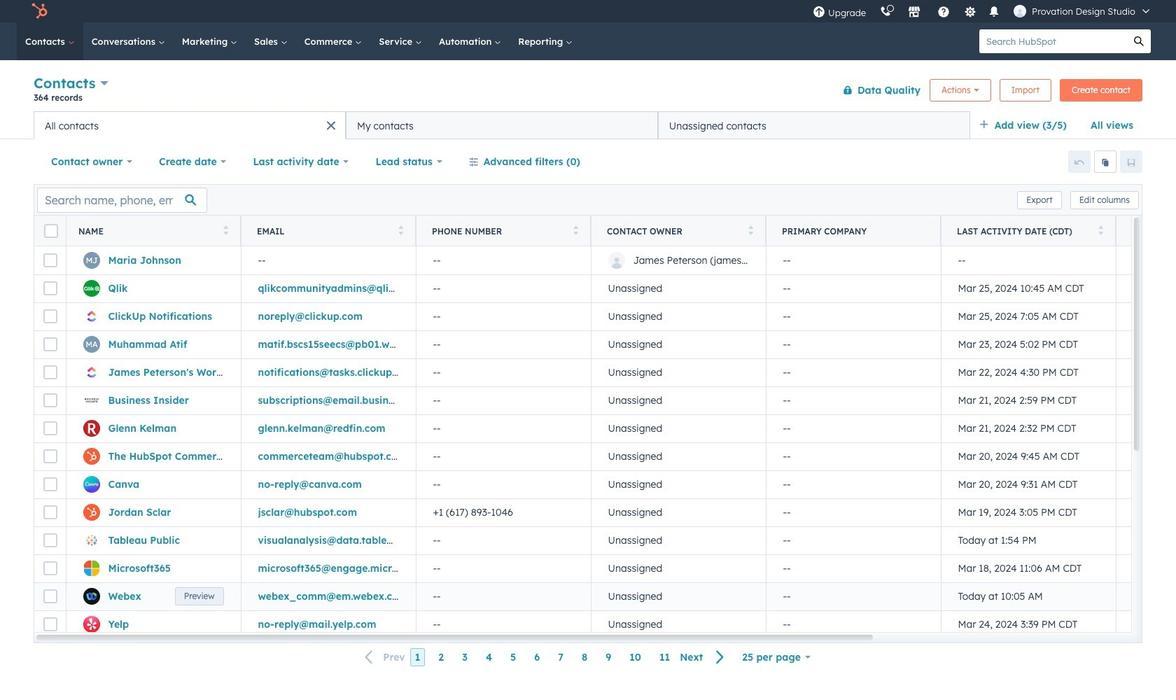 Task type: describe. For each thing, give the bounding box(es) containing it.
1 press to sort. element from the left
[[223, 225, 228, 237]]

press to sort. image for 5th press to sort. element from the right
[[223, 225, 228, 235]]

2 press to sort. element from the left
[[398, 225, 404, 237]]

press to sort. image for third press to sort. element from the left
[[573, 225, 579, 235]]

3 press to sort. element from the left
[[573, 225, 579, 237]]

pagination navigation
[[357, 649, 734, 667]]

Search name, phone, email addresses, or company search field
[[37, 187, 207, 213]]



Task type: vqa. For each thing, say whether or not it's contained in the screenshot.
or
no



Task type: locate. For each thing, give the bounding box(es) containing it.
column header
[[766, 216, 942, 247]]

press to sort. image
[[1099, 225, 1104, 235]]

banner
[[34, 72, 1143, 111]]

james peterson image
[[1014, 5, 1027, 18]]

Search HubSpot search field
[[980, 29, 1128, 53]]

5 press to sort. element from the left
[[1099, 225, 1104, 237]]

2 press to sort. image from the left
[[398, 225, 404, 235]]

press to sort. image for second press to sort. element from the right
[[749, 225, 754, 235]]

menu
[[806, 0, 1160, 22]]

4 press to sort. image from the left
[[749, 225, 754, 235]]

3 press to sort. image from the left
[[573, 225, 579, 235]]

marketplaces image
[[909, 6, 921, 19]]

4 press to sort. element from the left
[[749, 225, 754, 237]]

1 press to sort. image from the left
[[223, 225, 228, 235]]

press to sort. element
[[223, 225, 228, 237], [398, 225, 404, 237], [573, 225, 579, 237], [749, 225, 754, 237], [1099, 225, 1104, 237]]

press to sort. image for 4th press to sort. element from the right
[[398, 225, 404, 235]]

press to sort. image
[[223, 225, 228, 235], [398, 225, 404, 235], [573, 225, 579, 235], [749, 225, 754, 235]]



